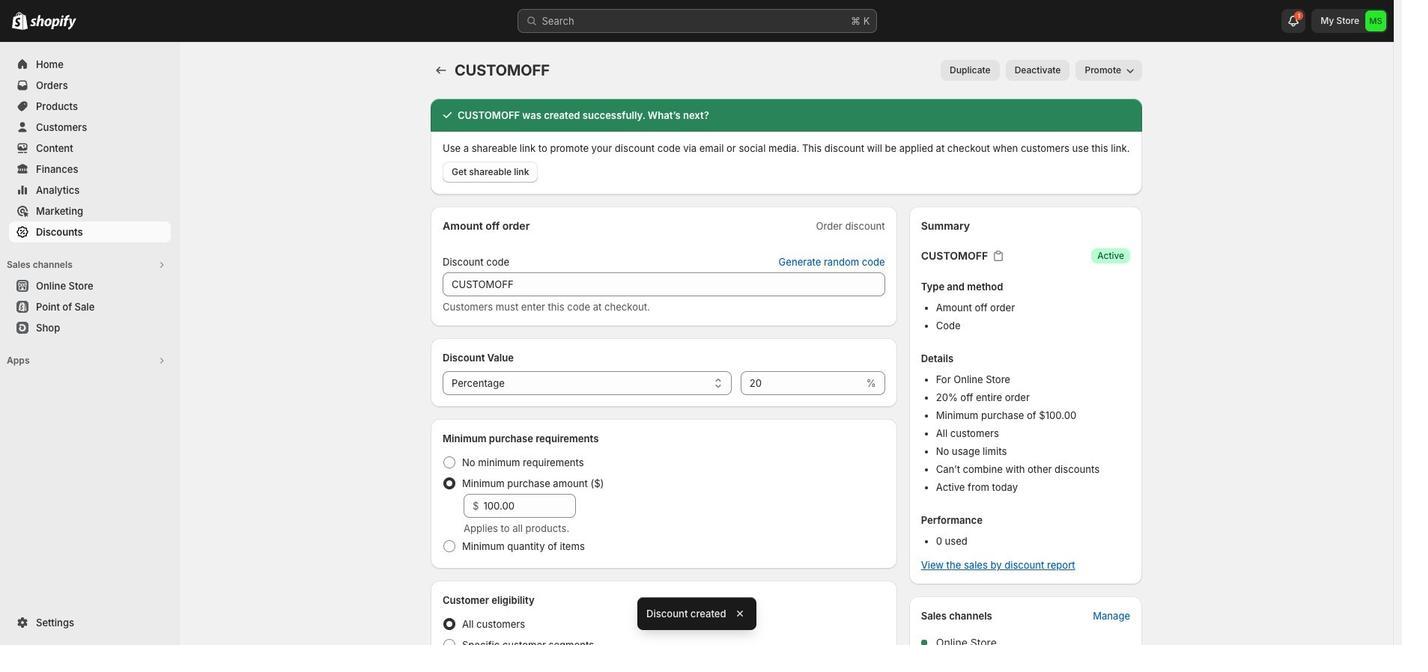Task type: locate. For each thing, give the bounding box(es) containing it.
0.00 text field
[[484, 495, 576, 518]]

None text field
[[741, 372, 864, 396]]

None text field
[[443, 273, 885, 297]]

shopify image
[[12, 12, 28, 30]]



Task type: describe. For each thing, give the bounding box(es) containing it.
shopify image
[[30, 15, 76, 30]]

my store image
[[1366, 10, 1387, 31]]



Task type: vqa. For each thing, say whether or not it's contained in the screenshot.
ba19b2- on the top left
no



